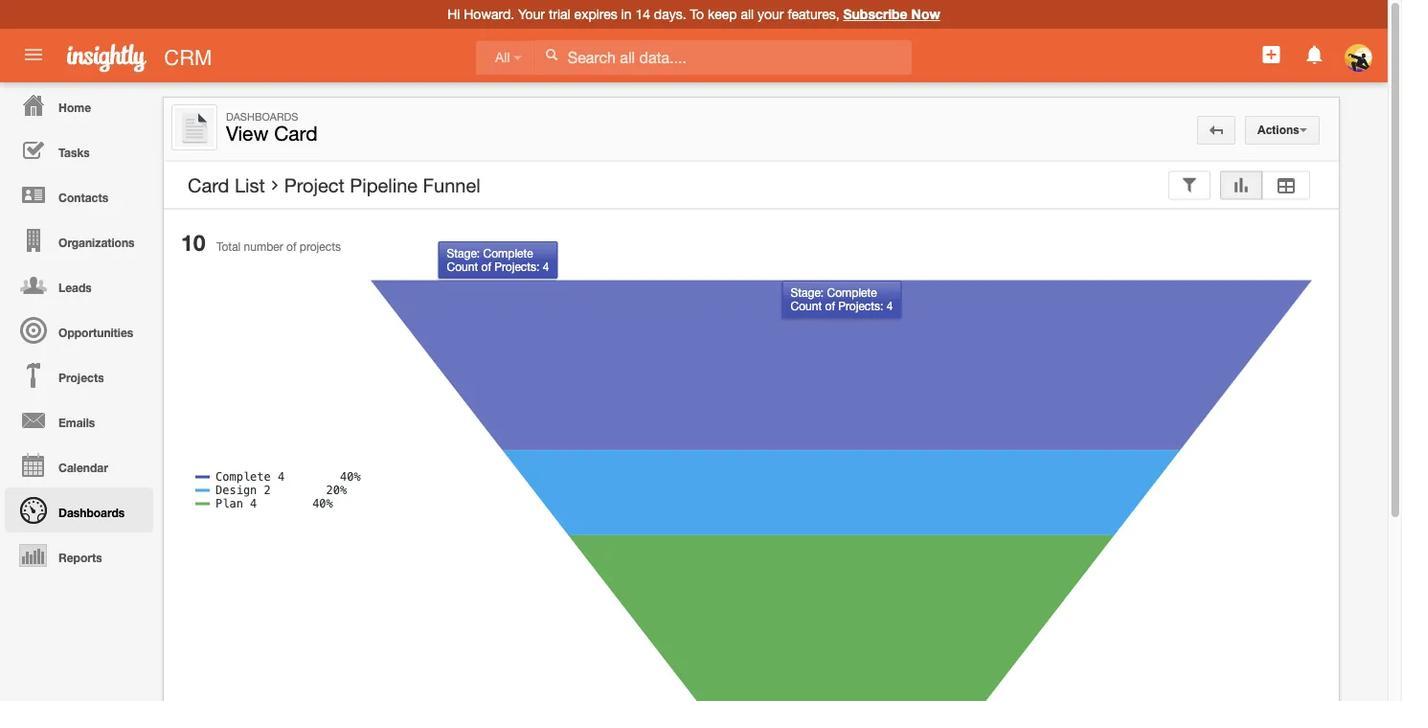 Task type: describe. For each thing, give the bounding box(es) containing it.
10
[[181, 229, 206, 256]]

1 horizontal spatial 4
[[887, 299, 893, 313]]

tasks
[[58, 146, 90, 159]]

funnel
[[423, 174, 481, 196]]

project pipeline funnel
[[284, 174, 481, 196]]

back image
[[1210, 124, 1223, 137]]

your
[[518, 6, 545, 22]]

0 vertical spatial projects:
[[495, 260, 540, 274]]

1 horizontal spatial stage: complete count of projects: 4
[[791, 285, 893, 313]]

expires
[[574, 6, 618, 22]]

all link
[[476, 41, 534, 75]]

all
[[495, 50, 510, 65]]

hi howard. your trial expires in 14 days. to keep all your features, subscribe now
[[448, 6, 941, 22]]

14
[[636, 6, 650, 22]]

features,
[[788, 6, 840, 22]]

now
[[912, 6, 941, 22]]

notifications image
[[1304, 43, 1327, 66]]

1 vertical spatial count
[[791, 299, 822, 313]]

project
[[284, 174, 345, 196]]

your
[[758, 6, 784, 22]]

tasks link
[[5, 127, 153, 172]]

chart image
[[1233, 179, 1250, 192]]

contacts link
[[5, 172, 153, 217]]

view
[[226, 122, 269, 145]]

dashboards view card
[[226, 110, 318, 145]]

all
[[741, 6, 754, 22]]

0 horizontal spatial count
[[447, 260, 478, 274]]

organizations link
[[5, 217, 153, 262]]

calendar
[[58, 461, 108, 474]]

home
[[58, 101, 91, 114]]

0 vertical spatial 4
[[543, 260, 549, 274]]

leads link
[[5, 262, 153, 308]]

to
[[690, 6, 704, 22]]

0 horizontal spatial stage: complete count of projects: 4
[[447, 246, 549, 274]]

reports
[[58, 551, 102, 564]]

emails link
[[5, 398, 153, 443]]

crm
[[164, 45, 212, 69]]

filter image
[[1181, 179, 1198, 192]]

contacts
[[58, 191, 108, 204]]

opportunities
[[58, 326, 133, 339]]

dashboards for dashboards view card
[[226, 110, 298, 123]]

dashboards for dashboards
[[58, 506, 125, 519]]

subscribe
[[844, 6, 908, 22]]

leads
[[58, 281, 92, 294]]



Task type: vqa. For each thing, say whether or not it's contained in the screenshot.
opportunities
yes



Task type: locate. For each thing, give the bounding box(es) containing it.
1 vertical spatial 4
[[887, 299, 893, 313]]

opportunities link
[[5, 308, 153, 353]]

emails
[[58, 416, 95, 429]]

2 vertical spatial of
[[825, 299, 835, 313]]

1 vertical spatial dashboards
[[58, 506, 125, 519]]

projects
[[300, 240, 341, 253]]

1 horizontal spatial count
[[791, 299, 822, 313]]

in
[[621, 6, 632, 22]]

0 horizontal spatial complete
[[483, 246, 533, 260]]

count
[[447, 260, 478, 274], [791, 299, 822, 313]]

0 horizontal spatial 4
[[543, 260, 549, 274]]

keep
[[708, 6, 737, 22]]

1 horizontal spatial dashboards
[[226, 110, 298, 123]]

dashboards up reports link
[[58, 506, 125, 519]]

trial
[[549, 6, 571, 22]]

list
[[235, 174, 265, 196]]

actions button
[[1245, 116, 1320, 145]]

0 vertical spatial dashboards
[[226, 110, 298, 123]]

0 vertical spatial of
[[287, 240, 297, 253]]

subscribe now link
[[844, 6, 941, 22]]

calendar link
[[5, 443, 153, 488]]

dashboards link
[[5, 488, 153, 533]]

organizations
[[58, 236, 135, 249]]

home link
[[5, 82, 153, 127]]

1 horizontal spatial stage:
[[791, 285, 824, 299]]

0 vertical spatial complete
[[483, 246, 533, 260]]

1 vertical spatial complete
[[827, 285, 877, 299]]

white image
[[545, 48, 558, 61]]

0 vertical spatial stage: complete count of projects: 4
[[447, 246, 549, 274]]

stage:
[[447, 246, 480, 260], [791, 285, 824, 299]]

card inside dashboards view card
[[274, 122, 318, 145]]

1 vertical spatial projects:
[[839, 299, 884, 313]]

projects:
[[495, 260, 540, 274], [839, 299, 884, 313]]

0 horizontal spatial card
[[188, 174, 229, 196]]

1 horizontal spatial complete
[[827, 285, 877, 299]]

table image
[[1275, 179, 1298, 192]]

1 horizontal spatial projects:
[[839, 299, 884, 313]]

1 vertical spatial of
[[481, 260, 491, 274]]

dashboards
[[226, 110, 298, 123], [58, 506, 125, 519]]

total number of projects
[[216, 240, 341, 253]]

dashboards right card "icon"
[[226, 110, 298, 123]]

card
[[274, 122, 318, 145], [188, 174, 229, 196]]

card list link
[[188, 174, 265, 197]]

0 vertical spatial count
[[447, 260, 478, 274]]

hi
[[448, 6, 460, 22]]

actions
[[1258, 124, 1300, 137]]

1 vertical spatial card
[[188, 174, 229, 196]]

of
[[287, 240, 297, 253], [481, 260, 491, 274], [825, 299, 835, 313]]

1 horizontal spatial of
[[481, 260, 491, 274]]

navigation
[[0, 82, 153, 578]]

stage: complete count of projects: 4
[[447, 246, 549, 274], [791, 285, 893, 313]]

4
[[543, 260, 549, 274], [887, 299, 893, 313]]

0 horizontal spatial projects:
[[495, 260, 540, 274]]

card right view
[[274, 122, 318, 145]]

complete
[[483, 246, 533, 260], [827, 285, 877, 299]]

projects
[[58, 371, 104, 384]]

days.
[[654, 6, 687, 22]]

number
[[244, 240, 283, 253]]

projects link
[[5, 353, 153, 398]]

0 vertical spatial stage:
[[447, 246, 480, 260]]

card left list
[[188, 174, 229, 196]]

0 horizontal spatial dashboards
[[58, 506, 125, 519]]

pipeline
[[350, 174, 418, 196]]

reports link
[[5, 533, 153, 578]]

1 horizontal spatial card
[[274, 122, 318, 145]]

total
[[216, 240, 241, 253]]

1 vertical spatial stage: complete count of projects: 4
[[791, 285, 893, 313]]

1 vertical spatial stage:
[[791, 285, 824, 299]]

card image
[[175, 108, 214, 147]]

0 horizontal spatial of
[[287, 240, 297, 253]]

howard.
[[464, 6, 515, 22]]

navigation containing home
[[0, 82, 153, 578]]

2 horizontal spatial of
[[825, 299, 835, 313]]

dashboards inside dashboards view card
[[226, 110, 298, 123]]

0 horizontal spatial stage:
[[447, 246, 480, 260]]

0 vertical spatial card
[[274, 122, 318, 145]]

card list
[[188, 174, 265, 196]]

Search all data.... text field
[[534, 40, 912, 75]]



